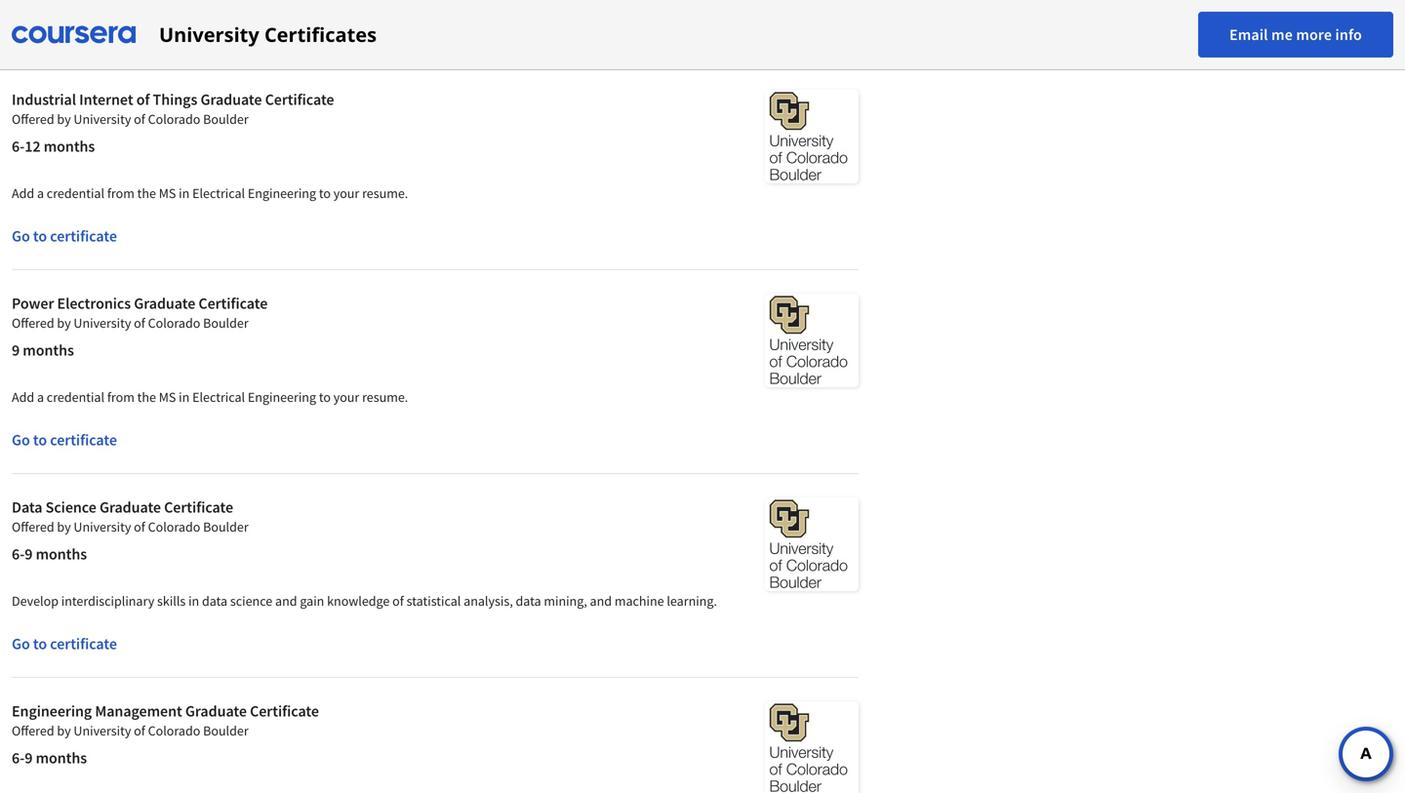 Task type: vqa. For each thing, say whether or not it's contained in the screenshot.


Task type: describe. For each thing, give the bounding box(es) containing it.
go to certificate for science
[[12, 634, 117, 654]]

by inside industrial internet of things graduate certificate offered by university of colorado boulder 6-12 months
[[57, 110, 71, 128]]

interdisciplinary
[[61, 592, 154, 610]]

graduate inside industrial internet of things graduate certificate offered by university of colorado boulder 6-12 months
[[201, 90, 262, 109]]

go to certificate link
[[12, 0, 859, 65]]

6- for data science graduate certificate
[[12, 545, 25, 564]]

engineering inside engineering management graduate certificate offered by university of colorado boulder 6-9 months
[[12, 702, 92, 721]]

the for 6-12 months
[[137, 184, 156, 202]]

credential for 6-12 months
[[47, 184, 104, 202]]

power
[[12, 294, 54, 313]]

industrial internet of things graduate certificate offered by university of colorado boulder 6-12 months
[[12, 90, 334, 156]]

gain
[[300, 592, 324, 610]]

boulder inside industrial internet of things graduate certificate offered by university of colorado boulder 6-12 months
[[203, 110, 249, 128]]

credential for 9 months
[[47, 388, 104, 406]]

certificate for data science graduate certificate
[[164, 498, 233, 517]]

add a credential from the ms in electrical engineering to your resume. for certificate
[[12, 388, 408, 406]]

go for data
[[12, 634, 30, 654]]

in for things
[[179, 184, 190, 202]]

graduate for science
[[100, 498, 161, 517]]

9 for data
[[25, 545, 33, 564]]

2 vertical spatial in
[[188, 592, 199, 610]]

of inside engineering management graduate certificate offered by university of colorado boulder 6-9 months
[[134, 722, 145, 740]]

boulder for data science graduate certificate
[[203, 518, 249, 536]]

develop
[[12, 592, 59, 610]]

skills
[[157, 592, 186, 610]]

university of colorado boulder image for industrial internet of things graduate certificate
[[765, 90, 859, 184]]

electrical for things
[[192, 184, 245, 202]]

months inside "power electronics graduate certificate offered by university of colorado boulder 9 months"
[[23, 341, 74, 360]]

electrical for certificate
[[192, 388, 245, 406]]

knowledge
[[327, 592, 390, 610]]

statistical
[[407, 592, 461, 610]]

go to certificate for electronics
[[12, 430, 117, 450]]

resume. for industrial internet of things graduate certificate
[[362, 184, 408, 202]]

email me more info
[[1230, 25, 1363, 44]]

university inside industrial internet of things graduate certificate offered by university of colorado boulder 6-12 months
[[74, 110, 131, 128]]

coursera image
[[12, 19, 136, 50]]

university of colorado boulder image for power electronics graduate certificate
[[765, 294, 859, 387]]

certificate for electronics
[[50, 430, 117, 450]]

resume. for power electronics graduate certificate
[[362, 388, 408, 406]]

certificate for science
[[50, 634, 117, 654]]

data
[[12, 498, 42, 517]]

by for engineering
[[57, 722, 71, 740]]

1 and from the left
[[275, 592, 297, 610]]

2 data from the left
[[516, 592, 541, 610]]

university of colorado boulder image for engineering management graduate certificate
[[765, 702, 859, 794]]

university for management
[[74, 722, 131, 740]]

offered for power
[[12, 314, 54, 332]]

go to certificate for internet
[[12, 226, 117, 246]]

1 certificate from the top
[[50, 22, 117, 42]]

add for 6-12 months
[[12, 184, 34, 202]]

months inside data science graduate certificate offered by university of colorado boulder 6-9 months
[[36, 545, 87, 564]]

graduate for electronics
[[134, 294, 195, 313]]

6- for engineering management graduate certificate
[[12, 749, 25, 768]]

chat with us image
[[1351, 739, 1382, 770]]

info
[[1336, 25, 1363, 44]]

colorado for management
[[148, 722, 200, 740]]

the for 9 months
[[137, 388, 156, 406]]

in for certificate
[[179, 388, 190, 406]]

a for 6-12 months
[[37, 184, 44, 202]]

your for power electronics graduate certificate
[[334, 388, 359, 406]]

your for industrial internet of things graduate certificate
[[334, 184, 359, 202]]

graduate for management
[[185, 702, 247, 721]]

me
[[1272, 25, 1293, 44]]

university for science
[[74, 518, 131, 536]]

1 data from the left
[[202, 592, 228, 610]]

machine
[[615, 592, 664, 610]]



Task type: locate. For each thing, give the bounding box(es) containing it.
0 vertical spatial in
[[179, 184, 190, 202]]

1 vertical spatial electrical
[[192, 388, 245, 406]]

data left the mining,
[[516, 592, 541, 610]]

1 your from the top
[[334, 184, 359, 202]]

4 certificate from the top
[[50, 634, 117, 654]]

1 vertical spatial your
[[334, 388, 359, 406]]

offered inside "power electronics graduate certificate offered by university of colorado boulder 9 months"
[[12, 314, 54, 332]]

1 offered from the top
[[12, 110, 54, 128]]

offered inside industrial internet of things graduate certificate offered by university of colorado boulder 6-12 months
[[12, 110, 54, 128]]

1 add from the top
[[12, 184, 34, 202]]

from down "power electronics graduate certificate offered by university of colorado boulder 9 months"
[[107, 388, 135, 406]]

0 vertical spatial 6-
[[12, 137, 25, 156]]

1 vertical spatial 9
[[25, 545, 33, 564]]

2 add a credential from the ms in electrical engineering to your resume. from the top
[[12, 388, 408, 406]]

in
[[179, 184, 190, 202], [179, 388, 190, 406], [188, 592, 199, 610]]

1 vertical spatial the
[[137, 388, 156, 406]]

go for industrial
[[12, 226, 30, 246]]

go up power
[[12, 226, 30, 246]]

develop interdisciplinary skills in data science and gain knowledge of statistical analysis, data mining, and machine learning.
[[12, 592, 717, 610]]

1 go to certificate from the top
[[12, 22, 117, 42]]

2 a from the top
[[37, 388, 44, 406]]

colorado inside data science graduate certificate offered by university of colorado boulder 6-9 months
[[148, 518, 200, 536]]

ms down "power electronics graduate certificate offered by university of colorado boulder 9 months"
[[159, 388, 176, 406]]

add a credential from the ms in electrical engineering to your resume.
[[12, 184, 408, 202], [12, 388, 408, 406]]

industrial
[[12, 90, 76, 109]]

4 offered from the top
[[12, 722, 54, 740]]

months inside engineering management graduate certificate offered by university of colorado boulder 6-9 months
[[36, 749, 87, 768]]

1 vertical spatial add
[[12, 388, 34, 406]]

1 vertical spatial in
[[179, 388, 190, 406]]

go to certificate up science
[[12, 430, 117, 450]]

graduate
[[201, 90, 262, 109], [134, 294, 195, 313], [100, 498, 161, 517], [185, 702, 247, 721]]

ms for graduate
[[159, 388, 176, 406]]

more
[[1297, 25, 1332, 44]]

0 horizontal spatial and
[[275, 592, 297, 610]]

go up data
[[12, 430, 30, 450]]

1 vertical spatial a
[[37, 388, 44, 406]]

a
[[37, 184, 44, 202], [37, 388, 44, 406]]

2 go from the top
[[12, 226, 30, 246]]

science
[[46, 498, 96, 517]]

go to certificate
[[12, 22, 117, 42], [12, 226, 117, 246], [12, 430, 117, 450], [12, 634, 117, 654]]

4 go to certificate from the top
[[12, 634, 117, 654]]

1 vertical spatial 6-
[[12, 545, 25, 564]]

3 university of colorado boulder image from the top
[[765, 498, 859, 591]]

and left gain
[[275, 592, 297, 610]]

certificate inside engineering management graduate certificate offered by university of colorado boulder 6-9 months
[[250, 702, 319, 721]]

6- inside industrial internet of things graduate certificate offered by university of colorado boulder 6-12 months
[[12, 137, 25, 156]]

3 6- from the top
[[12, 749, 25, 768]]

engineering for power electronics graduate certificate
[[248, 388, 316, 406]]

boulder
[[203, 110, 249, 128], [203, 314, 249, 332], [203, 518, 249, 536], [203, 722, 249, 740]]

a for 9 months
[[37, 388, 44, 406]]

go to certificate up industrial
[[12, 22, 117, 42]]

engineering management graduate certificate offered by university of colorado boulder 6-9 months
[[12, 702, 319, 768]]

1 horizontal spatial data
[[516, 592, 541, 610]]

offered inside engineering management graduate certificate offered by university of colorado boulder 6-9 months
[[12, 722, 54, 740]]

data science graduate certificate offered by university of colorado boulder 6-9 months
[[12, 498, 249, 564]]

add a credential from the ms in electrical engineering to your resume. for things
[[12, 184, 408, 202]]

and
[[275, 592, 297, 610], [590, 592, 612, 610]]

boulder inside "power electronics graduate certificate offered by university of colorado boulder 9 months"
[[203, 314, 249, 332]]

university down internet
[[74, 110, 131, 128]]

2 vertical spatial 9
[[25, 749, 33, 768]]

from
[[107, 184, 135, 202], [107, 388, 135, 406]]

certificate for engineering management graduate certificate
[[250, 702, 319, 721]]

to
[[33, 22, 47, 42], [319, 184, 331, 202], [33, 226, 47, 246], [319, 388, 331, 406], [33, 430, 47, 450], [33, 634, 47, 654]]

by inside data science graduate certificate offered by university of colorado boulder 6-9 months
[[57, 518, 71, 536]]

go up industrial
[[12, 22, 30, 42]]

from for 6-12 months
[[107, 184, 135, 202]]

9 inside data science graduate certificate offered by university of colorado boulder 6-9 months
[[25, 545, 33, 564]]

go
[[12, 22, 30, 42], [12, 226, 30, 246], [12, 430, 30, 450], [12, 634, 30, 654]]

2 ms from the top
[[159, 388, 176, 406]]

2 your from the top
[[334, 388, 359, 406]]

university for electronics
[[74, 314, 131, 332]]

3 boulder from the top
[[203, 518, 249, 536]]

by for data
[[57, 518, 71, 536]]

colorado inside industrial internet of things graduate certificate offered by university of colorado boulder 6-12 months
[[148, 110, 200, 128]]

power electronics graduate certificate offered by university of colorado boulder 9 months
[[12, 294, 268, 360]]

2 vertical spatial 6-
[[12, 749, 25, 768]]

3 go from the top
[[12, 430, 30, 450]]

email
[[1230, 25, 1269, 44]]

add down 12
[[12, 184, 34, 202]]

2 go to certificate from the top
[[12, 226, 117, 246]]

colorado for electronics
[[148, 314, 200, 332]]

offered for engineering
[[12, 722, 54, 740]]

4 by from the top
[[57, 722, 71, 740]]

2 resume. from the top
[[362, 388, 408, 406]]

0 horizontal spatial data
[[202, 592, 228, 610]]

certificate up electronics
[[50, 226, 117, 246]]

colorado
[[148, 110, 200, 128], [148, 314, 200, 332], [148, 518, 200, 536], [148, 722, 200, 740]]

1 6- from the top
[[12, 137, 25, 156]]

3 go to certificate from the top
[[12, 430, 117, 450]]

2 electrical from the top
[[192, 388, 245, 406]]

0 vertical spatial electrical
[[192, 184, 245, 202]]

the
[[137, 184, 156, 202], [137, 388, 156, 406]]

1 boulder from the top
[[203, 110, 249, 128]]

add for 9 months
[[12, 388, 34, 406]]

go to certificate inside go to certificate link
[[12, 22, 117, 42]]

2 add from the top
[[12, 388, 34, 406]]

go for power
[[12, 430, 30, 450]]

electronics
[[57, 294, 131, 313]]

offered for data
[[12, 518, 54, 536]]

0 vertical spatial your
[[334, 184, 359, 202]]

1 add a credential from the ms in electrical engineering to your resume. from the top
[[12, 184, 408, 202]]

3 by from the top
[[57, 518, 71, 536]]

1 ms from the top
[[159, 184, 176, 202]]

ms down industrial internet of things graduate certificate offered by university of colorado boulder 6-12 months
[[159, 184, 176, 202]]

things
[[153, 90, 197, 109]]

1 by from the top
[[57, 110, 71, 128]]

0 vertical spatial from
[[107, 184, 135, 202]]

colorado inside engineering management graduate certificate offered by university of colorado boulder 6-9 months
[[148, 722, 200, 740]]

2 boulder from the top
[[203, 314, 249, 332]]

months
[[44, 137, 95, 156], [23, 341, 74, 360], [36, 545, 87, 564], [36, 749, 87, 768]]

0 vertical spatial add
[[12, 184, 34, 202]]

a down power
[[37, 388, 44, 406]]

2 the from the top
[[137, 388, 156, 406]]

electrical
[[192, 184, 245, 202], [192, 388, 245, 406]]

university of colorado boulder image for data science graduate certificate
[[765, 498, 859, 591]]

of
[[136, 90, 150, 109], [134, 110, 145, 128], [134, 314, 145, 332], [134, 518, 145, 536], [393, 592, 404, 610], [134, 722, 145, 740]]

0 vertical spatial engineering
[[248, 184, 316, 202]]

1 horizontal spatial and
[[590, 592, 612, 610]]

internet
[[79, 90, 133, 109]]

2 credential from the top
[[47, 388, 104, 406]]

university inside data science graduate certificate offered by university of colorado boulder 6-9 months
[[74, 518, 131, 536]]

management
[[95, 702, 182, 721]]

certificate up internet
[[50, 22, 117, 42]]

1 electrical from the top
[[192, 184, 245, 202]]

0 vertical spatial 9
[[12, 341, 20, 360]]

in right skills
[[188, 592, 199, 610]]

ms
[[159, 184, 176, 202], [159, 388, 176, 406]]

graduate right things
[[201, 90, 262, 109]]

6- inside engineering management graduate certificate offered by university of colorado boulder 6-9 months
[[12, 749, 25, 768]]

certificate inside industrial internet of things graduate certificate offered by university of colorado boulder 6-12 months
[[265, 90, 334, 109]]

9 inside "power electronics graduate certificate offered by university of colorado boulder 9 months"
[[12, 341, 20, 360]]

by inside "power electronics graduate certificate offered by university of colorado boulder 9 months"
[[57, 314, 71, 332]]

boulder for power electronics graduate certificate
[[203, 314, 249, 332]]

go to certificate down develop
[[12, 634, 117, 654]]

1 colorado from the top
[[148, 110, 200, 128]]

science
[[230, 592, 273, 610]]

0 vertical spatial credential
[[47, 184, 104, 202]]

2 university of colorado boulder image from the top
[[765, 294, 859, 387]]

1 the from the top
[[137, 184, 156, 202]]

data left "science"
[[202, 592, 228, 610]]

certificate
[[265, 90, 334, 109], [199, 294, 268, 313], [164, 498, 233, 517], [250, 702, 319, 721]]

engineering
[[248, 184, 316, 202], [248, 388, 316, 406], [12, 702, 92, 721]]

university inside "power electronics graduate certificate offered by university of colorado boulder 9 months"
[[74, 314, 131, 332]]

go down develop
[[12, 634, 30, 654]]

4 go from the top
[[12, 634, 30, 654]]

by inside engineering management graduate certificate offered by university of colorado boulder 6-9 months
[[57, 722, 71, 740]]

graduate right electronics
[[134, 294, 195, 313]]

a down 12
[[37, 184, 44, 202]]

1 vertical spatial credential
[[47, 388, 104, 406]]

in down "power electronics graduate certificate offered by university of colorado boulder 9 months"
[[179, 388, 190, 406]]

add
[[12, 184, 34, 202], [12, 388, 34, 406]]

the down industrial internet of things graduate certificate offered by university of colorado boulder 6-12 months
[[137, 184, 156, 202]]

2 6- from the top
[[12, 545, 25, 564]]

0 vertical spatial the
[[137, 184, 156, 202]]

mining,
[[544, 592, 587, 610]]

0 vertical spatial resume.
[[362, 184, 408, 202]]

email me more info button
[[1199, 12, 1394, 58]]

3 offered from the top
[[12, 518, 54, 536]]

university down science
[[74, 518, 131, 536]]

colorado inside "power electronics graduate certificate offered by university of colorado boulder 9 months"
[[148, 314, 200, 332]]

data
[[202, 592, 228, 610], [516, 592, 541, 610]]

12
[[25, 137, 41, 156]]

1 go from the top
[[12, 22, 30, 42]]

university down "management"
[[74, 722, 131, 740]]

1 university of colorado boulder image from the top
[[765, 90, 859, 184]]

boulder inside engineering management graduate certificate offered by university of colorado boulder 6-9 months
[[203, 722, 249, 740]]

add down power
[[12, 388, 34, 406]]

your
[[334, 184, 359, 202], [334, 388, 359, 406]]

1 resume. from the top
[[362, 184, 408, 202]]

graduate right science
[[100, 498, 161, 517]]

colorado for science
[[148, 518, 200, 536]]

engineering for industrial internet of things graduate certificate
[[248, 184, 316, 202]]

1 vertical spatial ms
[[159, 388, 176, 406]]

credential
[[47, 184, 104, 202], [47, 388, 104, 406]]

2 certificate from the top
[[50, 226, 117, 246]]

the down "power electronics graduate certificate offered by university of colorado boulder 9 months"
[[137, 388, 156, 406]]

graduate right "management"
[[185, 702, 247, 721]]

2 colorado from the top
[[148, 314, 200, 332]]

4 colorado from the top
[[148, 722, 200, 740]]

9 for engineering
[[25, 749, 33, 768]]

by
[[57, 110, 71, 128], [57, 314, 71, 332], [57, 518, 71, 536], [57, 722, 71, 740]]

2 and from the left
[[590, 592, 612, 610]]

certificate
[[50, 22, 117, 42], [50, 226, 117, 246], [50, 430, 117, 450], [50, 634, 117, 654]]

university certificates
[[159, 21, 377, 48]]

learning.
[[667, 592, 717, 610]]

9
[[12, 341, 20, 360], [25, 545, 33, 564], [25, 749, 33, 768]]

graduate inside engineering management graduate certificate offered by university of colorado boulder 6-9 months
[[185, 702, 247, 721]]

certificate up science
[[50, 430, 117, 450]]

1 from from the top
[[107, 184, 135, 202]]

certificate for power electronics graduate certificate
[[199, 294, 268, 313]]

certificate for internet
[[50, 226, 117, 246]]

university of colorado boulder image
[[765, 90, 859, 184], [765, 294, 859, 387], [765, 498, 859, 591], [765, 702, 859, 794]]

offered inside data science graduate certificate offered by university of colorado boulder 6-9 months
[[12, 518, 54, 536]]

3 colorado from the top
[[148, 518, 200, 536]]

1 a from the top
[[37, 184, 44, 202]]

4 boulder from the top
[[203, 722, 249, 740]]

university down electronics
[[74, 314, 131, 332]]

2 by from the top
[[57, 314, 71, 332]]

certificate inside "power electronics graduate certificate offered by university of colorado boulder 9 months"
[[199, 294, 268, 313]]

2 from from the top
[[107, 388, 135, 406]]

resume.
[[362, 184, 408, 202], [362, 388, 408, 406]]

1 vertical spatial add a credential from the ms in electrical engineering to your resume.
[[12, 388, 408, 406]]

from for 9 months
[[107, 388, 135, 406]]

4 university of colorado boulder image from the top
[[765, 702, 859, 794]]

boulder inside data science graduate certificate offered by university of colorado boulder 6-9 months
[[203, 518, 249, 536]]

9 inside engineering management graduate certificate offered by university of colorado boulder 6-9 months
[[25, 749, 33, 768]]

1 vertical spatial engineering
[[248, 388, 316, 406]]

university inside engineering management graduate certificate offered by university of colorado boulder 6-9 months
[[74, 722, 131, 740]]

go to certificate up electronics
[[12, 226, 117, 246]]

certificate down interdisciplinary
[[50, 634, 117, 654]]

2 offered from the top
[[12, 314, 54, 332]]

6- inside data science graduate certificate offered by university of colorado boulder 6-9 months
[[12, 545, 25, 564]]

by for power
[[57, 314, 71, 332]]

from down industrial internet of things graduate certificate offered by university of colorado boulder 6-12 months
[[107, 184, 135, 202]]

months inside industrial internet of things graduate certificate offered by university of colorado boulder 6-12 months
[[44, 137, 95, 156]]

ms for of
[[159, 184, 176, 202]]

of inside data science graduate certificate offered by university of colorado boulder 6-9 months
[[134, 518, 145, 536]]

certificate inside data science graduate certificate offered by university of colorado boulder 6-9 months
[[164, 498, 233, 517]]

1 vertical spatial from
[[107, 388, 135, 406]]

in down industrial internet of things graduate certificate offered by university of colorado boulder 6-12 months
[[179, 184, 190, 202]]

certificates
[[264, 21, 377, 48]]

3 certificate from the top
[[50, 430, 117, 450]]

boulder for engineering management graduate certificate
[[203, 722, 249, 740]]

0 vertical spatial a
[[37, 184, 44, 202]]

of inside "power electronics graduate certificate offered by university of colorado boulder 9 months"
[[134, 314, 145, 332]]

offered
[[12, 110, 54, 128], [12, 314, 54, 332], [12, 518, 54, 536], [12, 722, 54, 740]]

6-
[[12, 137, 25, 156], [12, 545, 25, 564], [12, 749, 25, 768]]

and right the mining,
[[590, 592, 612, 610]]

1 vertical spatial resume.
[[362, 388, 408, 406]]

graduate inside "power electronics graduate certificate offered by university of colorado boulder 9 months"
[[134, 294, 195, 313]]

0 vertical spatial add a credential from the ms in electrical engineering to your resume.
[[12, 184, 408, 202]]

university up things
[[159, 21, 259, 48]]

0 vertical spatial ms
[[159, 184, 176, 202]]

analysis,
[[464, 592, 513, 610]]

2 vertical spatial engineering
[[12, 702, 92, 721]]

graduate inside data science graduate certificate offered by university of colorado boulder 6-9 months
[[100, 498, 161, 517]]

university
[[159, 21, 259, 48], [74, 110, 131, 128], [74, 314, 131, 332], [74, 518, 131, 536], [74, 722, 131, 740]]

1 credential from the top
[[47, 184, 104, 202]]



